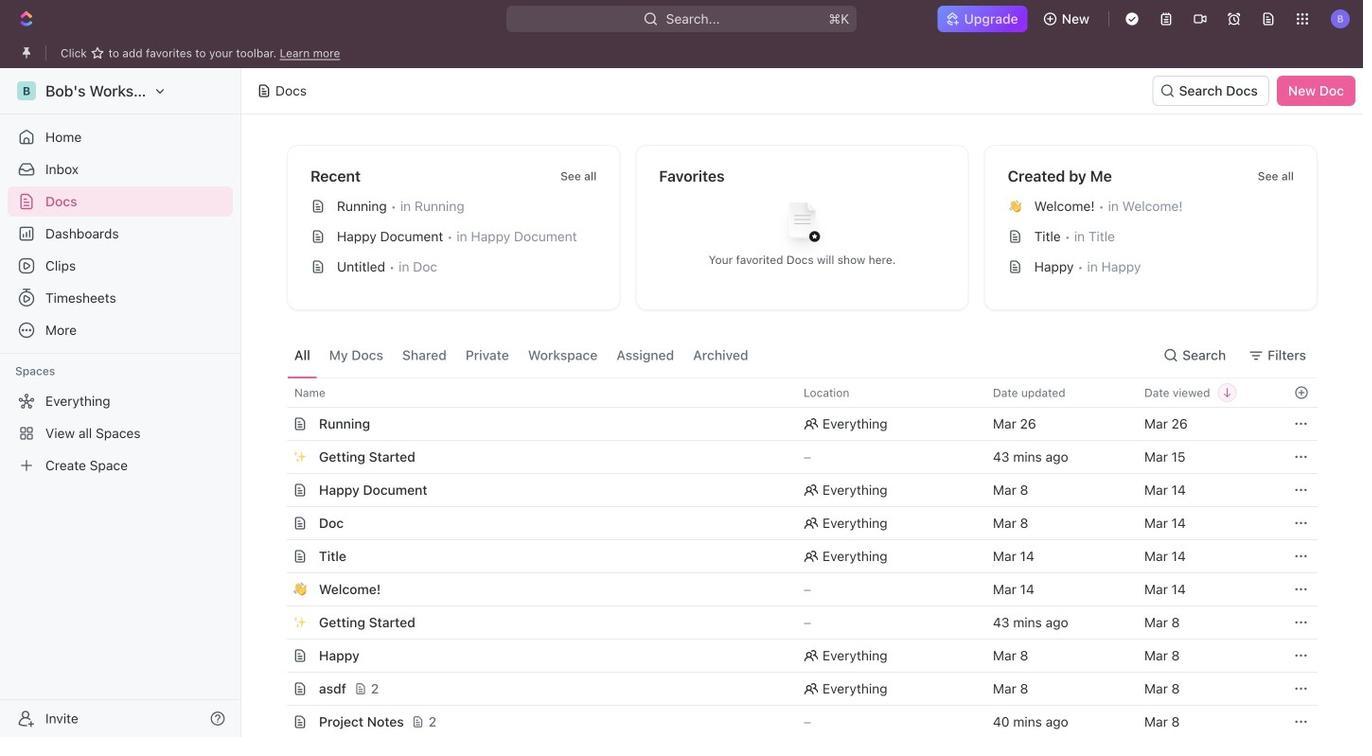 Task type: locate. For each thing, give the bounding box(es) containing it.
bob's workspace, , element
[[17, 81, 36, 100]]

1 row from the top
[[266, 378, 1318, 408]]

table
[[266, 378, 1318, 737]]

5 row from the top
[[266, 506, 1318, 541]]

6 row from the top
[[266, 540, 1318, 574]]

9 row from the top
[[266, 639, 1318, 673]]

tab list
[[287, 333, 756, 378]]

11 row from the top
[[266, 705, 1318, 737]]

tree
[[8, 386, 233, 481]]

row
[[266, 378, 1318, 408], [266, 407, 1318, 441], [266, 440, 1318, 474], [266, 473, 1318, 507], [266, 506, 1318, 541], [266, 540, 1318, 574], [266, 573, 1318, 607], [266, 606, 1318, 640], [266, 639, 1318, 673], [266, 672, 1318, 706], [266, 705, 1318, 737]]

no favorited docs image
[[764, 188, 840, 264]]



Task type: vqa. For each thing, say whether or not it's contained in the screenshot.
10th ROW from the bottom of the page
yes



Task type: describe. For each thing, give the bounding box(es) containing it.
4 row from the top
[[266, 473, 1318, 507]]

tree inside sidebar navigation
[[8, 386, 233, 481]]

sidebar navigation
[[0, 68, 245, 737]]

7 row from the top
[[266, 573, 1318, 607]]

8 row from the top
[[266, 606, 1318, 640]]

10 row from the top
[[266, 672, 1318, 706]]

2 row from the top
[[266, 407, 1318, 441]]

3 row from the top
[[266, 440, 1318, 474]]



